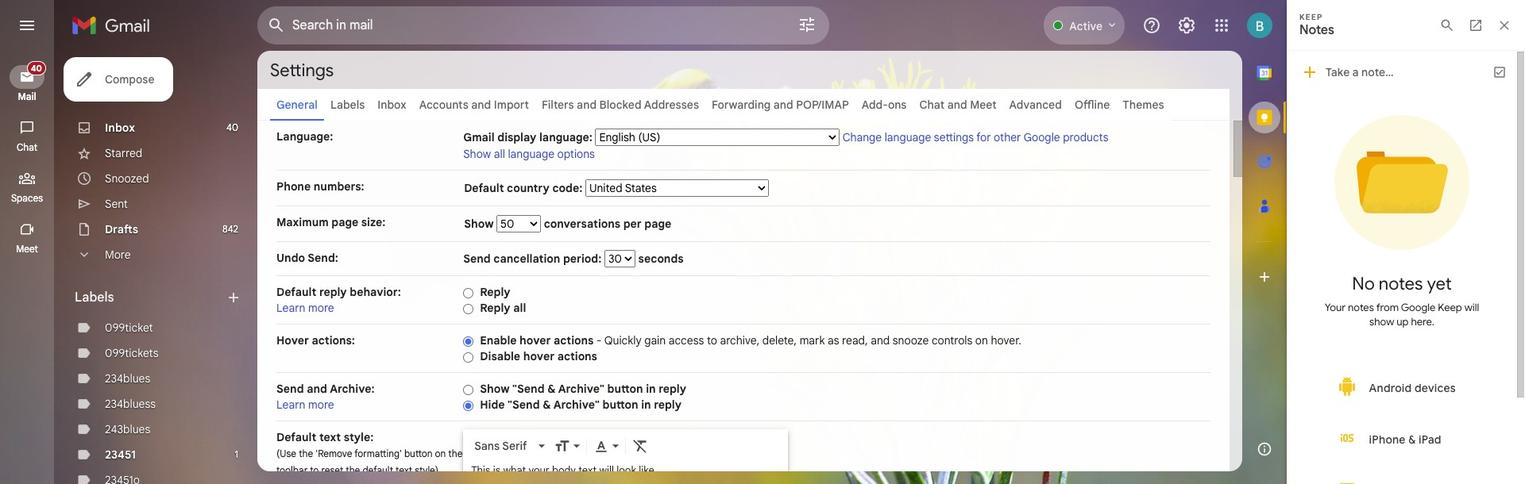 Task type: describe. For each thing, give the bounding box(es) containing it.
send for send and archive: learn more
[[276, 382, 304, 396]]

and for blocked
[[577, 98, 597, 112]]

& for show
[[547, 382, 556, 396]]

099ticket link
[[105, 321, 153, 335]]

show "send & archive" button in reply
[[480, 382, 686, 396]]

099tickets
[[105, 346, 159, 361]]

& for hide
[[543, 398, 551, 412]]

234blues link
[[105, 372, 150, 386]]

and right read,
[[871, 334, 890, 348]]

blocked
[[599, 98, 642, 112]]

sans serif option
[[471, 439, 536, 455]]

spaces
[[11, 192, 43, 204]]

access
[[669, 334, 704, 348]]

1 horizontal spatial the
[[346, 465, 360, 477]]

reply for reply all
[[480, 301, 510, 315]]

show all language options link
[[463, 147, 595, 161]]

advanced link
[[1009, 98, 1062, 112]]

more button
[[64, 242, 248, 268]]

starred
[[105, 146, 142, 160]]

reply for reply
[[480, 285, 510, 299]]

chat and meet link
[[919, 98, 997, 112]]

sent link
[[105, 197, 128, 211]]

accounts
[[419, 98, 468, 112]]

reply for show "send & archive" button in reply
[[659, 382, 686, 396]]

this
[[471, 464, 490, 477]]

toolbar
[[276, 465, 308, 477]]

search in mail image
[[262, 11, 291, 40]]

show for show all language options
[[463, 147, 491, 161]]

behavior:
[[350, 285, 401, 299]]

forwarding
[[712, 98, 771, 112]]

mark
[[800, 334, 825, 348]]

addresses
[[644, 98, 699, 112]]

hide
[[480, 398, 505, 412]]

learn more link for send
[[276, 398, 334, 412]]

reset
[[321, 465, 343, 477]]

as
[[828, 334, 839, 348]]

undo
[[276, 251, 305, 265]]

40 link
[[10, 61, 46, 89]]

advanced
[[1009, 98, 1062, 112]]

code:
[[552, 181, 583, 195]]

maximum page size:
[[276, 215, 386, 230]]

offline
[[1075, 98, 1110, 112]]

archive" for hide
[[553, 398, 600, 412]]

in for show "send & archive" button in reply
[[646, 382, 656, 396]]

on inside default text style: (use the 'remove formatting' button on the toolbar to reset the default text style)
[[435, 448, 446, 460]]

numbers:
[[314, 180, 364, 194]]

842
[[223, 223, 238, 235]]

default text style: (use the 'remove formatting' button on the toolbar to reset the default text style)
[[276, 431, 463, 477]]

learn more link for default
[[276, 301, 334, 315]]

chat heading
[[0, 141, 54, 154]]

234blues
[[105, 372, 150, 386]]

offline link
[[1075, 98, 1110, 112]]

actions for disable
[[557, 350, 597, 364]]

actions:
[[312, 334, 355, 348]]

filters and blocked addresses
[[542, 98, 699, 112]]

1 horizontal spatial text
[[396, 465, 412, 477]]

labels for labels heading
[[75, 290, 114, 306]]

snooze
[[893, 334, 929, 348]]

234bluess
[[105, 397, 156, 411]]

maximum
[[276, 215, 329, 230]]

and for archive:
[[307, 382, 327, 396]]

hover for disable
[[523, 350, 555, 364]]

google
[[1024, 130, 1060, 145]]

2 horizontal spatial text
[[579, 464, 597, 477]]

to inside default text style: (use the 'remove formatting' button on the toolbar to reset the default text style)
[[310, 465, 319, 477]]

cancellation
[[494, 252, 560, 266]]

main menu image
[[17, 16, 37, 35]]

disable hover actions
[[480, 350, 597, 364]]

1 horizontal spatial language
[[885, 130, 931, 145]]

filters
[[542, 98, 574, 112]]

add-ons
[[862, 98, 907, 112]]

gmail image
[[71, 10, 158, 41]]

seconds
[[635, 252, 684, 266]]

options
[[557, 147, 595, 161]]

gmail display language:
[[463, 130, 592, 145]]

button inside default text style: (use the 'remove formatting' button on the toolbar to reset the default text style)
[[404, 448, 433, 460]]

2 horizontal spatial the
[[448, 448, 463, 460]]

drafts
[[105, 222, 138, 237]]

gain
[[644, 334, 666, 348]]

1 horizontal spatial inbox
[[378, 98, 406, 112]]

Reply all radio
[[463, 303, 474, 315]]

1 vertical spatial 40
[[226, 122, 238, 133]]

advanced search options image
[[791, 9, 823, 41]]

reply inside default reply behavior: learn more
[[319, 285, 347, 299]]

'remove
[[316, 448, 352, 460]]

country
[[507, 181, 550, 195]]

forwarding and pop/imap
[[712, 98, 849, 112]]

button for hide "send & archive" button in reply
[[603, 398, 638, 412]]

sans
[[474, 440, 500, 454]]

chat for chat
[[17, 141, 37, 153]]

archive" for show
[[558, 382, 605, 396]]

meet heading
[[0, 243, 54, 256]]

hover for enable
[[520, 334, 551, 348]]

send:
[[308, 251, 338, 265]]

1 horizontal spatial page
[[645, 217, 671, 231]]

formatting'
[[354, 448, 402, 460]]

1 vertical spatial language
[[508, 147, 554, 161]]

default for default reply behavior: learn more
[[276, 285, 316, 299]]

undo send:
[[276, 251, 338, 265]]

and for import
[[471, 98, 491, 112]]

language:
[[276, 129, 333, 144]]

243blues
[[105, 423, 150, 437]]

like.
[[639, 464, 657, 477]]

look
[[617, 464, 636, 477]]

and for pop/imap
[[774, 98, 793, 112]]

starred link
[[105, 146, 142, 160]]

send cancellation period:
[[463, 252, 605, 266]]

controls
[[932, 334, 973, 348]]

style:
[[344, 431, 374, 445]]

234bluess link
[[105, 397, 156, 411]]

hover
[[276, 334, 309, 348]]

settings
[[270, 59, 334, 81]]

products
[[1063, 130, 1109, 145]]

general link
[[276, 98, 318, 112]]

243blues link
[[105, 423, 150, 437]]

language:
[[539, 130, 592, 145]]

meet inside heading
[[16, 243, 38, 255]]

labels for the labels link
[[330, 98, 365, 112]]



Task type: locate. For each thing, give the bounding box(es) containing it.
40 left "language:"
[[226, 122, 238, 133]]

in down gain on the bottom
[[646, 382, 656, 396]]

reply up reply all
[[480, 285, 510, 299]]

reply all
[[480, 301, 526, 315]]

1 vertical spatial labels
[[75, 290, 114, 306]]

0 vertical spatial actions
[[554, 334, 594, 348]]

0 horizontal spatial inbox
[[105, 121, 135, 135]]

0 vertical spatial inbox link
[[378, 98, 406, 112]]

will
[[599, 464, 614, 477]]

button up hide "send & archive" button in reply
[[607, 382, 643, 396]]

the right (use
[[299, 448, 313, 460]]

default
[[464, 181, 504, 195], [276, 285, 316, 299], [276, 431, 316, 445]]

1 vertical spatial on
[[435, 448, 446, 460]]

in
[[646, 382, 656, 396], [641, 398, 651, 412]]

099tickets link
[[105, 346, 159, 361]]

learn inside send and archive: learn more
[[276, 398, 305, 412]]

default up (use
[[276, 431, 316, 445]]

accounts and import
[[419, 98, 529, 112]]

reply down access
[[659, 382, 686, 396]]

reply up "formatting options" toolbar at bottom
[[654, 398, 682, 412]]

0 horizontal spatial the
[[299, 448, 313, 460]]

ons
[[888, 98, 907, 112]]

import
[[494, 98, 529, 112]]

other
[[994, 130, 1021, 145]]

0 vertical spatial labels
[[330, 98, 365, 112]]

support image
[[1142, 16, 1161, 35]]

0 vertical spatial hover
[[520, 334, 551, 348]]

2 vertical spatial default
[[276, 431, 316, 445]]

more inside default reply behavior: learn more
[[308, 301, 334, 315]]

and right filters
[[577, 98, 597, 112]]

learn inside default reply behavior: learn more
[[276, 301, 305, 315]]

hover.
[[991, 334, 1021, 348]]

0 horizontal spatial all
[[494, 147, 505, 161]]

0 vertical spatial inbox
[[378, 98, 406, 112]]

labels up 099ticket link
[[75, 290, 114, 306]]

0 vertical spatial more
[[308, 301, 334, 315]]

navigation
[[0, 51, 56, 485]]

add-ons link
[[862, 98, 907, 112]]

language down ons
[[885, 130, 931, 145]]

settings
[[934, 130, 974, 145]]

mail heading
[[0, 91, 54, 103]]

the left sans
[[448, 448, 463, 460]]

1 vertical spatial learn more link
[[276, 398, 334, 412]]

1 learn from the top
[[276, 301, 305, 315]]

1 vertical spatial learn
[[276, 398, 305, 412]]

archive,
[[720, 334, 760, 348]]

all for reply
[[513, 301, 526, 315]]

default for default country code:
[[464, 181, 504, 195]]

1 learn more link from the top
[[276, 301, 334, 315]]

Reply radio
[[463, 287, 474, 299]]

and inside send and archive: learn more
[[307, 382, 327, 396]]

conversations
[[544, 217, 620, 231]]

1 vertical spatial inbox
[[105, 121, 135, 135]]

2 learn more link from the top
[[276, 398, 334, 412]]

"send down disable hover actions
[[512, 382, 545, 396]]

chat right ons
[[919, 98, 945, 112]]

1 vertical spatial archive"
[[553, 398, 600, 412]]

learn more link
[[276, 301, 334, 315], [276, 398, 334, 412]]

0 horizontal spatial on
[[435, 448, 446, 460]]

filters and blocked addresses link
[[542, 98, 699, 112]]

and up 'settings'
[[947, 98, 967, 112]]

reply for hide "send & archive" button in reply
[[654, 398, 682, 412]]

0 vertical spatial in
[[646, 382, 656, 396]]

0 horizontal spatial chat
[[17, 141, 37, 153]]

chat for chat and meet
[[919, 98, 945, 112]]

archive" down show "send & archive" button in reply
[[553, 398, 600, 412]]

Show "Send & Archive" button in reply radio
[[463, 384, 474, 396]]

actions
[[554, 334, 594, 348], [557, 350, 597, 364]]

send up the reply option
[[463, 252, 491, 266]]

1 horizontal spatial inbox link
[[378, 98, 406, 112]]

0 vertical spatial archive"
[[558, 382, 605, 396]]

spaces heading
[[0, 192, 54, 205]]

send inside send and archive: learn more
[[276, 382, 304, 396]]

1 vertical spatial reply
[[480, 301, 510, 315]]

1 horizontal spatial send
[[463, 252, 491, 266]]

default inside default reply behavior: learn more
[[276, 285, 316, 299]]

chat inside heading
[[17, 141, 37, 153]]

0 horizontal spatial to
[[310, 465, 319, 477]]

more inside send and archive: learn more
[[308, 398, 334, 412]]

1
[[235, 449, 238, 461]]

0 vertical spatial reply
[[319, 285, 347, 299]]

default left country
[[464, 181, 504, 195]]

show up hide
[[480, 382, 510, 396]]

in for hide "send & archive" button in reply
[[641, 398, 651, 412]]

inbox link right the labels link
[[378, 98, 406, 112]]

1 vertical spatial button
[[603, 398, 638, 412]]

and left archive:
[[307, 382, 327, 396]]

learn more link down archive:
[[276, 398, 334, 412]]

default inside default text style: (use the 'remove formatting' button on the toolbar to reset the default text style)
[[276, 431, 316, 445]]

hide "send & archive" button in reply
[[480, 398, 682, 412]]

all up enable
[[513, 301, 526, 315]]

pop/imap
[[796, 98, 849, 112]]

button down show "send & archive" button in reply
[[603, 398, 638, 412]]

0 vertical spatial &
[[547, 382, 556, 396]]

1 vertical spatial all
[[513, 301, 526, 315]]

1 horizontal spatial on
[[975, 334, 988, 348]]

in up remove formatting ‪(⌘\)‬ image
[[641, 398, 651, 412]]

archive:
[[330, 382, 375, 396]]

quickly
[[604, 334, 642, 348]]

actions for enable
[[554, 334, 594, 348]]

text
[[319, 431, 341, 445], [579, 464, 597, 477], [396, 465, 412, 477]]

default
[[363, 465, 393, 477]]

delete,
[[762, 334, 797, 348]]

0 vertical spatial "send
[[512, 382, 545, 396]]

1 vertical spatial to
[[310, 465, 319, 477]]

text left style)
[[396, 465, 412, 477]]

2 reply from the top
[[480, 301, 510, 315]]

1 horizontal spatial chat
[[919, 98, 945, 112]]

0 horizontal spatial labels
[[75, 290, 114, 306]]

0 vertical spatial language
[[885, 130, 931, 145]]

the right reset
[[346, 465, 360, 477]]

inbox up starred 'link'
[[105, 121, 135, 135]]

text up 'remove
[[319, 431, 341, 445]]

sent
[[105, 197, 128, 211]]

0 vertical spatial button
[[607, 382, 643, 396]]

to
[[707, 334, 717, 348], [310, 465, 319, 477]]

& up hide "send & archive" button in reply
[[547, 382, 556, 396]]

themes link
[[1123, 98, 1164, 112]]

show down default country code:
[[464, 217, 497, 231]]

1 horizontal spatial to
[[707, 334, 717, 348]]

40
[[31, 63, 42, 74], [226, 122, 238, 133]]

Hide "Send & Archive" button in reply radio
[[463, 400, 474, 412]]

1 horizontal spatial 40
[[226, 122, 238, 133]]

0 horizontal spatial send
[[276, 382, 304, 396]]

0 vertical spatial learn
[[276, 301, 305, 315]]

learn
[[276, 301, 305, 315], [276, 398, 305, 412]]

40 up mail
[[31, 63, 42, 74]]

all down the display
[[494, 147, 505, 161]]

1 vertical spatial in
[[641, 398, 651, 412]]

2 vertical spatial reply
[[654, 398, 682, 412]]

send and archive: learn more
[[276, 382, 375, 412]]

period:
[[563, 252, 602, 266]]

2 vertical spatial button
[[404, 448, 433, 460]]

more down archive:
[[308, 398, 334, 412]]

2 vertical spatial show
[[480, 382, 510, 396]]

0 horizontal spatial meet
[[16, 243, 38, 255]]

"send for hide
[[508, 398, 540, 412]]

send for send cancellation period:
[[463, 252, 491, 266]]

archive" up hide "send & archive" button in reply
[[558, 382, 605, 396]]

099ticket
[[105, 321, 153, 335]]

learn more link up hover actions: in the left bottom of the page
[[276, 301, 334, 315]]

and left import
[[471, 98, 491, 112]]

23451 link
[[105, 448, 136, 462]]

meet up for
[[970, 98, 997, 112]]

learn for send and archive: learn more
[[276, 398, 305, 412]]

reply right reply all radio
[[480, 301, 510, 315]]

0 horizontal spatial 40
[[31, 63, 42, 74]]

display
[[497, 130, 537, 145]]

gmail
[[463, 130, 495, 145]]

"send right hide
[[508, 398, 540, 412]]

labels heading
[[75, 290, 226, 306]]

change language settings for other google products link
[[843, 130, 1109, 145]]

hover actions:
[[276, 334, 355, 348]]

language down the gmail display language:
[[508, 147, 554, 161]]

send
[[463, 252, 491, 266], [276, 382, 304, 396]]

tab list
[[1242, 51, 1287, 427]]

default down undo
[[276, 285, 316, 299]]

is
[[493, 464, 501, 477]]

1 more from the top
[[308, 301, 334, 315]]

formatting options toolbar
[[468, 431, 783, 461]]

conversations per page
[[541, 217, 671, 231]]

0 horizontal spatial page
[[331, 215, 358, 230]]

1 vertical spatial show
[[464, 217, 497, 231]]

to right access
[[707, 334, 717, 348]]

chat
[[919, 98, 945, 112], [17, 141, 37, 153]]

what
[[503, 464, 526, 477]]

accounts and import link
[[419, 98, 529, 112]]

& down show "send & archive" button in reply
[[543, 398, 551, 412]]

side panel section
[[1242, 51, 1287, 472]]

button up style)
[[404, 448, 433, 460]]

more for and
[[308, 398, 334, 412]]

1 vertical spatial chat
[[17, 141, 37, 153]]

to left reset
[[310, 465, 319, 477]]

more
[[105, 248, 131, 262]]

per
[[623, 217, 642, 231]]

1 vertical spatial inbox link
[[105, 121, 135, 135]]

settings image
[[1177, 16, 1196, 35]]

hover up disable hover actions
[[520, 334, 551, 348]]

1 vertical spatial more
[[308, 398, 334, 412]]

1 vertical spatial default
[[276, 285, 316, 299]]

0 vertical spatial reply
[[480, 285, 510, 299]]

compose
[[105, 72, 154, 87]]

hover
[[520, 334, 551, 348], [523, 350, 555, 364]]

0 vertical spatial to
[[707, 334, 717, 348]]

chat down mail "heading"
[[17, 141, 37, 153]]

sans serif
[[474, 440, 527, 454]]

1 horizontal spatial labels
[[330, 98, 365, 112]]

themes
[[1123, 98, 1164, 112]]

change language settings for other google products
[[843, 130, 1109, 145]]

2 more from the top
[[308, 398, 334, 412]]

1 vertical spatial hover
[[523, 350, 555, 364]]

button
[[607, 382, 643, 396], [603, 398, 638, 412], [404, 448, 433, 460]]

show down gmail
[[463, 147, 491, 161]]

on up style)
[[435, 448, 446, 460]]

0 horizontal spatial text
[[319, 431, 341, 445]]

0 horizontal spatial inbox link
[[105, 121, 135, 135]]

page left size:
[[331, 215, 358, 230]]

inbox right the labels link
[[378, 98, 406, 112]]

0 vertical spatial send
[[463, 252, 491, 266]]

all for show
[[494, 147, 505, 161]]

meet
[[970, 98, 997, 112], [16, 243, 38, 255]]

1 vertical spatial "send
[[508, 398, 540, 412]]

inbox link up starred 'link'
[[105, 121, 135, 135]]

labels right the general link
[[330, 98, 365, 112]]

0 vertical spatial default
[[464, 181, 504, 195]]

more for reply
[[308, 301, 334, 315]]

hover right 'disable'
[[523, 350, 555, 364]]

change
[[843, 130, 882, 145]]

0 vertical spatial learn more link
[[276, 301, 334, 315]]

show for show
[[464, 217, 497, 231]]

learn up (use
[[276, 398, 305, 412]]

1 reply from the top
[[480, 285, 510, 299]]

remove formatting ‪(⌘\)‬ image
[[632, 439, 648, 455]]

read,
[[842, 334, 868, 348]]

"send for show
[[512, 382, 545, 396]]

reply down send:
[[319, 285, 347, 299]]

button for show "send & archive" button in reply
[[607, 382, 643, 396]]

more up hover actions: in the left bottom of the page
[[308, 301, 334, 315]]

1 horizontal spatial all
[[513, 301, 526, 315]]

Search in mail search field
[[257, 6, 829, 44]]

disable
[[480, 350, 520, 364]]

0 vertical spatial show
[[463, 147, 491, 161]]

text left will
[[579, 464, 597, 477]]

0 horizontal spatial language
[[508, 147, 554, 161]]

labels
[[330, 98, 365, 112], [75, 290, 114, 306]]

0 vertical spatial 40
[[31, 63, 42, 74]]

0 vertical spatial chat
[[919, 98, 945, 112]]

mail
[[18, 91, 36, 102]]

this is what your body text will look like.
[[471, 464, 657, 477]]

and left pop/imap
[[774, 98, 793, 112]]

navigation containing mail
[[0, 51, 56, 485]]

Disable hover actions radio
[[463, 352, 474, 364]]

send down hover
[[276, 382, 304, 396]]

default country code:
[[464, 181, 585, 195]]

general
[[276, 98, 318, 112]]

1 horizontal spatial meet
[[970, 98, 997, 112]]

snoozed
[[105, 172, 149, 186]]

add-
[[862, 98, 888, 112]]

actions left -
[[554, 334, 594, 348]]

1 vertical spatial reply
[[659, 382, 686, 396]]

meet down spaces heading
[[16, 243, 38, 255]]

0 vertical spatial all
[[494, 147, 505, 161]]

default for default text style: (use the 'remove formatting' button on the toolbar to reset the default text style)
[[276, 431, 316, 445]]

1 vertical spatial actions
[[557, 350, 597, 364]]

(use
[[276, 448, 296, 460]]

enable
[[480, 334, 517, 348]]

Enable hover actions radio
[[463, 336, 474, 348]]

page right per
[[645, 217, 671, 231]]

1 vertical spatial &
[[543, 398, 551, 412]]

learn for default reply behavior: learn more
[[276, 301, 305, 315]]

2 learn from the top
[[276, 398, 305, 412]]

chat and meet
[[919, 98, 997, 112]]

actions down -
[[557, 350, 597, 364]]

on left hover.
[[975, 334, 988, 348]]

0 vertical spatial meet
[[970, 98, 997, 112]]

and for meet
[[947, 98, 967, 112]]

"send
[[512, 382, 545, 396], [508, 398, 540, 412]]

1 vertical spatial send
[[276, 382, 304, 396]]

style)
[[415, 465, 439, 477]]

1 vertical spatial meet
[[16, 243, 38, 255]]

0 vertical spatial on
[[975, 334, 988, 348]]

Search in mail text field
[[292, 17, 753, 33]]

show for show "send & archive" button in reply
[[480, 382, 510, 396]]

learn up hover
[[276, 301, 305, 315]]



Task type: vqa. For each thing, say whether or not it's contained in the screenshot.
the to the middle
yes



